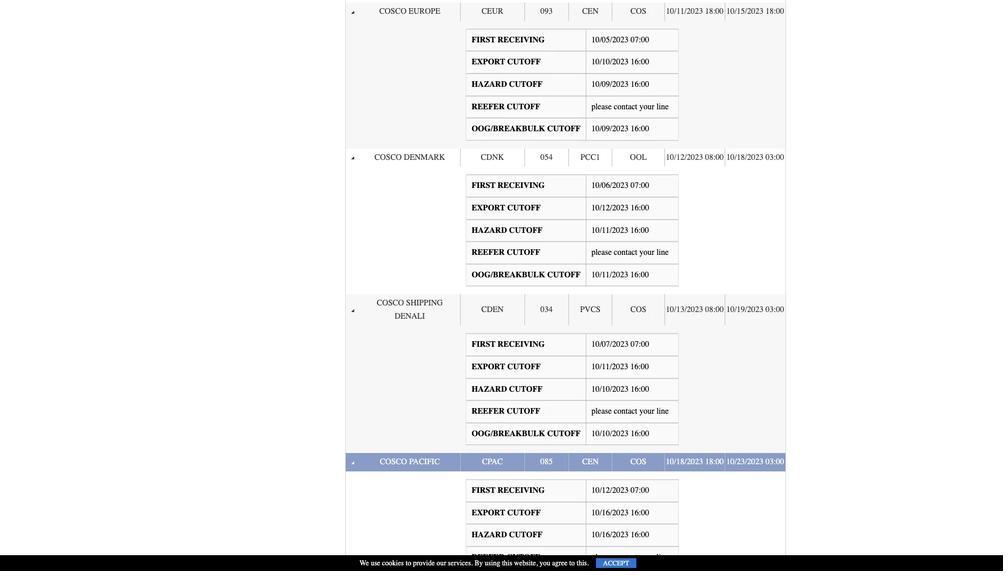 Task type: locate. For each thing, give the bounding box(es) containing it.
2 10/16/2023 from the top
[[591, 530, 629, 539]]

0 vertical spatial 08:00
[[705, 153, 724, 162]]

reefer for 10/10/2023 16:00
[[472, 407, 505, 416]]

please
[[591, 102, 612, 111], [591, 248, 612, 257], [591, 407, 612, 416], [591, 553, 612, 562]]

cutoff
[[507, 57, 541, 67], [509, 80, 543, 89], [507, 102, 540, 111], [547, 124, 581, 133], [507, 203, 541, 212], [509, 226, 543, 235], [507, 248, 540, 257], [547, 270, 581, 279], [507, 362, 541, 371], [509, 384, 543, 394], [507, 407, 540, 416], [547, 429, 581, 438], [507, 508, 541, 517], [509, 530, 543, 539], [507, 553, 540, 562]]

10/16/2023 16:00 up accept at the right bottom
[[591, 530, 649, 539]]

1 10/09/2023 from the top
[[591, 80, 629, 89]]

you
[[540, 559, 550, 567]]

0 vertical spatial 10/16/2023
[[591, 508, 629, 517]]

cen
[[582, 7, 599, 16], [582, 457, 599, 467]]

our
[[437, 559, 446, 567]]

2 10/09/2023 from the top
[[591, 124, 629, 133]]

2 vertical spatial 03:00
[[766, 457, 784, 467]]

export
[[472, 57, 505, 67], [472, 203, 505, 212], [472, 362, 505, 371], [472, 508, 505, 517]]

10/05/2023 07:00
[[591, 35, 649, 44]]

1 vertical spatial 10/10/2023
[[591, 384, 629, 394]]

10/16/2023 for hazard cutoff
[[591, 530, 629, 539]]

1 vertical spatial 10/12/2023
[[591, 203, 629, 212]]

10/10/2023 16:00 for hazard cutoff
[[591, 384, 649, 394]]

3 reefer from the top
[[472, 407, 505, 416]]

2 10/10/2023 from the top
[[591, 384, 629, 394]]

first down cpac "cell"
[[472, 486, 496, 495]]

1 vertical spatial 10/16/2023 16:00
[[591, 530, 649, 539]]

10/16/2023 down 10/12/2023 07:00
[[591, 508, 629, 517]]

1 please from the top
[[591, 102, 612, 111]]

18:00 right 10/15/2023
[[766, 7, 784, 16]]

1 10/16/2023 from the top
[[591, 508, 629, 517]]

cen for 085
[[582, 457, 599, 467]]

first receiving
[[472, 35, 545, 44], [472, 181, 545, 190], [472, 340, 545, 349], [472, 486, 545, 495]]

18:00 left 10/23/2023
[[705, 457, 724, 467]]

2 vertical spatial 10/10/2023
[[591, 429, 629, 438]]

10/09/2023
[[591, 80, 629, 89], [591, 124, 629, 133]]

10/12/2023
[[666, 153, 703, 162], [591, 203, 629, 212], [591, 486, 629, 495]]

0 vertical spatial 03:00
[[766, 153, 784, 162]]

0 vertical spatial 10/12/2023
[[666, 153, 703, 162]]

2 10/10/2023 16:00 from the top
[[591, 384, 649, 394]]

cosco left europe
[[379, 7, 407, 16]]

please contact your line for 10/11/2023
[[591, 248, 669, 257]]

10/12/2023 for 10/12/2023 07:00
[[591, 486, 629, 495]]

cos cell up 10/12/2023 07:00
[[612, 453, 664, 471]]

3 hazard from the top
[[472, 384, 507, 394]]

export for 10/16/2023 16:00
[[472, 508, 505, 517]]

0 vertical spatial 10/10/2023 16:00
[[591, 57, 649, 67]]

cosco inside "cell"
[[379, 7, 407, 16]]

2 10/16/2023 16:00 from the top
[[591, 530, 649, 539]]

4 receiving from the top
[[498, 486, 545, 495]]

using
[[485, 559, 500, 567]]

1 vertical spatial oog/breakbulk cutoff
[[472, 270, 581, 279]]

2 hazard from the top
[[472, 226, 507, 235]]

denmark
[[404, 153, 445, 162]]

oog/breakbulk
[[472, 124, 545, 133], [472, 270, 545, 279], [472, 429, 545, 438]]

first receiving for 10/07/2023 07:00
[[472, 340, 545, 349]]

1 contact from the top
[[614, 102, 637, 111]]

2 hazard cutoff from the top
[[472, 226, 543, 235]]

4 line from the top
[[657, 553, 669, 562]]

3 cos from the top
[[631, 457, 646, 467]]

1 cen cell from the top
[[568, 3, 612, 21]]

first receiving for 10/06/2023 07:00
[[472, 181, 545, 190]]

1 horizontal spatial to
[[569, 559, 575, 567]]

10/10/2023 for export cutoff
[[591, 57, 629, 67]]

0 vertical spatial oog/breakbulk cutoff
[[472, 124, 581, 133]]

3 row from the top
[[346, 294, 785, 326]]

1 reefer from the top
[[472, 102, 505, 111]]

3 receiving from the top
[[498, 340, 545, 349]]

1 hazard from the top
[[472, 80, 507, 89]]

10/10/2023 16:00 for export cutoff
[[591, 57, 649, 67]]

2 vertical spatial oog/breakbulk
[[472, 429, 545, 438]]

10/11/2023 16:00 for oog/breakbulk cutoff
[[591, 270, 649, 279]]

10/12/2023 inside row
[[666, 153, 703, 162]]

10/16/2023 16:00 down 10/12/2023 07:00
[[591, 508, 649, 517]]

first for 10/06/2023 07:00
[[472, 181, 496, 190]]

034 cell
[[524, 294, 568, 326]]

reefer cutoff for 10/10/2023 16:00
[[472, 407, 540, 416]]

export cutoff
[[472, 57, 541, 67], [472, 203, 541, 212], [472, 362, 541, 371], [472, 508, 541, 517]]

cosco inside the cosco shipping denali
[[377, 298, 404, 308]]

1 first receiving from the top
[[472, 35, 545, 44]]

10/12/2023 16:00
[[591, 203, 649, 212]]

reefer
[[472, 102, 505, 111], [472, 248, 505, 257], [472, 407, 505, 416], [472, 553, 505, 562]]

10/10/2023 16:00
[[591, 57, 649, 67], [591, 384, 649, 394], [591, 429, 649, 438]]

18:00
[[705, 7, 724, 16], [766, 7, 784, 16], [705, 457, 724, 467]]

first for 10/12/2023 07:00
[[472, 486, 496, 495]]

first
[[472, 35, 496, 44], [472, 181, 496, 190], [472, 340, 496, 349], [472, 486, 496, 495]]

cosco shipping denali
[[377, 298, 443, 321]]

16:00
[[631, 57, 649, 67], [631, 80, 649, 89], [631, 124, 649, 133], [631, 203, 649, 212], [630, 226, 649, 235], [630, 270, 649, 279], [630, 362, 649, 371], [631, 384, 649, 394], [631, 429, 649, 438], [631, 508, 649, 517], [631, 530, 649, 539]]

hazard cutoff
[[472, 80, 543, 89], [472, 226, 543, 235], [472, 384, 543, 394], [472, 530, 543, 539]]

0 vertical spatial cos
[[631, 7, 646, 16]]

please contact your line for 10/10/2023
[[591, 407, 669, 416]]

cen up 10/05/2023
[[582, 7, 599, 16]]

cen cell
[[568, 3, 612, 21], [568, 453, 612, 471]]

10/12/2023 for 10/12/2023 16:00
[[591, 203, 629, 212]]

first receiving down cden 'cell'
[[472, 340, 545, 349]]

3 10/10/2023 from the top
[[591, 429, 629, 438]]

10/18/2023
[[726, 153, 764, 162], [666, 457, 703, 467]]

10/11/2023 16:00
[[591, 226, 649, 235], [591, 270, 649, 279], [591, 362, 649, 371]]

1 vertical spatial 10/10/2023 16:00
[[591, 384, 649, 394]]

please for 10/10/2023
[[591, 407, 612, 416]]

oog/breakbulk for 10/10/2023 16:00
[[472, 429, 545, 438]]

cpac
[[482, 457, 503, 467]]

cosco pacific cell
[[360, 453, 460, 471]]

2 vertical spatial 10/10/2023 16:00
[[591, 429, 649, 438]]

10/09/2023 up pcc1
[[591, 124, 629, 133]]

1 vertical spatial 10/16/2023
[[591, 530, 629, 539]]

first receiving down ceur cell
[[472, 35, 545, 44]]

10/10/2023
[[591, 57, 629, 67], [591, 384, 629, 394], [591, 429, 629, 438]]

3 reefer cutoff from the top
[[472, 407, 540, 416]]

10/18/2023 18:00 cell
[[664, 453, 725, 471]]

10/19/2023 03:00 cell
[[725, 294, 785, 326]]

line for 10/09/2023 16:00
[[657, 102, 669, 111]]

first down ceur cell
[[472, 35, 496, 44]]

2 reefer cutoff from the top
[[472, 248, 540, 257]]

1 vertical spatial oog/breakbulk
[[472, 270, 545, 279]]

08:00 for 10/12/2023 08:00
[[705, 153, 724, 162]]

10/11/2023 for oog/breakbulk cutoff
[[591, 270, 628, 279]]

2 vertical spatial cos cell
[[612, 453, 664, 471]]

08:00 left 10/18/2023 03:00 cell
[[705, 153, 724, 162]]

1 cen from the top
[[582, 7, 599, 16]]

10/09/2023 16:00 up ool
[[591, 124, 649, 133]]

4 hazard cutoff from the top
[[472, 530, 543, 539]]

2 cen from the top
[[582, 457, 599, 467]]

11 16:00 from the top
[[631, 530, 649, 539]]

03:00 for 10/18/2023 03:00
[[766, 153, 784, 162]]

2 export from the top
[[472, 203, 505, 212]]

oog/breakbulk for 10/09/2023 16:00
[[472, 124, 545, 133]]

oog/breakbulk cutoff up 054
[[472, 124, 581, 133]]

3 10/10/2023 16:00 from the top
[[591, 429, 649, 438]]

10/09/2023 down 10/05/2023
[[591, 80, 629, 89]]

2 10/09/2023 16:00 from the top
[[591, 124, 649, 133]]

cen cell up 10/05/2023
[[568, 3, 612, 21]]

please for 10/09/2023
[[591, 102, 612, 111]]

reefer cutoff for 10/09/2023 16:00
[[472, 102, 540, 111]]

2 cos from the top
[[631, 305, 646, 314]]

cen cell for 085
[[568, 453, 612, 471]]

07:00 for 10/12/2023 07:00
[[631, 486, 649, 495]]

1 vertical spatial cen
[[582, 457, 599, 467]]

10/23/2023
[[726, 457, 764, 467]]

1 reefer cutoff from the top
[[472, 102, 540, 111]]

export cutoff for 10/16/2023 16:00
[[472, 508, 541, 517]]

line
[[657, 102, 669, 111], [657, 248, 669, 257], [657, 407, 669, 416], [657, 553, 669, 562]]

reefer for 10/09/2023 16:00
[[472, 102, 505, 111]]

4 export cutoff from the top
[[472, 508, 541, 517]]

10/12/2023 08:00 10/18/2023 03:00
[[666, 153, 784, 162]]

2 08:00 from the top
[[705, 305, 724, 314]]

first down cdnk cell
[[472, 181, 496, 190]]

1 07:00 from the top
[[631, 35, 649, 44]]

10/11/2023
[[666, 7, 703, 16], [591, 226, 628, 235], [591, 270, 628, 279], [591, 362, 628, 371]]

10/11/2023 16:00 for hazard cutoff
[[591, 226, 649, 235]]

4 reefer from the top
[[472, 553, 505, 562]]

first receiving for 10/12/2023 07:00
[[472, 486, 545, 495]]

your
[[640, 102, 654, 111], [640, 248, 654, 257], [640, 407, 654, 416], [640, 553, 654, 562]]

pvcs cell
[[568, 294, 612, 326]]

oog/breakbulk cutoff
[[472, 124, 581, 133], [472, 270, 581, 279], [472, 429, 581, 438]]

3 07:00 from the top
[[631, 340, 649, 349]]

1 to from the left
[[406, 559, 411, 567]]

1 oog/breakbulk from the top
[[472, 124, 545, 133]]

to left the provide
[[406, 559, 411, 567]]

receiving for 10/05/2023 07:00
[[498, 35, 545, 44]]

10/09/2023 for hazard cutoff
[[591, 80, 629, 89]]

10/13/2023 08:00 10/19/2023 03:00
[[666, 305, 784, 314]]

3 first from the top
[[472, 340, 496, 349]]

10/16/2023 up accept at the right bottom
[[591, 530, 629, 539]]

reefer cutoff for 10/11/2023 16:00
[[472, 248, 540, 257]]

0 vertical spatial cen cell
[[568, 3, 612, 21]]

1 vertical spatial 03:00
[[766, 305, 784, 314]]

cosco left denmark
[[375, 153, 402, 162]]

3 03:00 from the top
[[766, 457, 784, 467]]

10/16/2023
[[591, 508, 629, 517], [591, 530, 629, 539]]

9 16:00 from the top
[[631, 429, 649, 438]]

0 vertical spatial 10/11/2023 16:00
[[591, 226, 649, 235]]

4 contact from the top
[[614, 553, 637, 562]]

2 07:00 from the top
[[631, 181, 649, 190]]

1 vertical spatial cos
[[631, 305, 646, 314]]

receiving down 093 'cell'
[[498, 35, 545, 44]]

cos up 10/12/2023 07:00
[[631, 457, 646, 467]]

oog/breakbulk up cdnk
[[472, 124, 545, 133]]

10/15/2023
[[726, 7, 764, 16]]

3 cos cell from the top
[[612, 453, 664, 471]]

0 vertical spatial 10/16/2023 16:00
[[591, 508, 649, 517]]

europe
[[409, 7, 440, 16]]

3 your from the top
[[640, 407, 654, 416]]

1 receiving from the top
[[498, 35, 545, 44]]

oog/breakbulk for 10/11/2023 16:00
[[472, 270, 545, 279]]

10/15/2023 18:00 cell
[[725, 3, 785, 21]]

2 export cutoff from the top
[[472, 203, 541, 212]]

reefer for 10/11/2023 16:00
[[472, 248, 505, 257]]

2 16:00 from the top
[[631, 80, 649, 89]]

to
[[406, 559, 411, 567], [569, 559, 575, 567]]

cos up 10/07/2023 07:00
[[631, 305, 646, 314]]

export for 10/12/2023 16:00
[[472, 203, 505, 212]]

3 contact from the top
[[614, 407, 637, 416]]

3 oog/breakbulk from the top
[[472, 429, 545, 438]]

3 first receiving from the top
[[472, 340, 545, 349]]

10/11/2023 18:00 10/15/2023 18:00
[[666, 7, 784, 16]]

cos cell for 10/13/2023 08:00 10/19/2023 03:00
[[612, 294, 664, 326]]

cpac cell
[[460, 453, 524, 471]]

cen cell for 093
[[568, 3, 612, 21]]

1 vertical spatial cos cell
[[612, 294, 664, 326]]

2 first receiving from the top
[[472, 181, 545, 190]]

2 row from the top
[[346, 148, 785, 167]]

1 vertical spatial 10/11/2023 16:00
[[591, 270, 649, 279]]

093 cell
[[524, 3, 568, 21]]

08:00 right 10/13/2023
[[705, 305, 724, 314]]

contact
[[614, 102, 637, 111], [614, 248, 637, 257], [614, 407, 637, 416], [614, 553, 637, 562]]

ceur cell
[[460, 3, 524, 21]]

receiving down the 085 cell
[[498, 486, 545, 495]]

0 vertical spatial cen
[[582, 7, 599, 16]]

cosco inside cell
[[380, 457, 407, 467]]

cosco europe cell
[[360, 3, 460, 21]]

2 03:00 from the top
[[766, 305, 784, 314]]

cen cell up 10/12/2023 07:00
[[568, 453, 612, 471]]

reefer cutoff
[[472, 102, 540, 111], [472, 248, 540, 257], [472, 407, 540, 416], [472, 553, 540, 562]]

cos up 10/05/2023 07:00
[[631, 7, 646, 16]]

2 first from the top
[[472, 181, 496, 190]]

3 please contact your line from the top
[[591, 407, 669, 416]]

ool
[[630, 153, 647, 162]]

2 vertical spatial oog/breakbulk cutoff
[[472, 429, 581, 438]]

cosco denmark
[[375, 153, 445, 162]]

18:00 left 10/15/2023
[[705, 7, 724, 16]]

oog/breakbulk cutoff up 085
[[472, 429, 581, 438]]

2 vertical spatial 10/12/2023
[[591, 486, 629, 495]]

1 vertical spatial 10/09/2023
[[591, 124, 629, 133]]

03:00
[[766, 153, 784, 162], [766, 305, 784, 314], [766, 457, 784, 467]]

1 first from the top
[[472, 35, 496, 44]]

10/09/2023 16:00 for hazard cutoff
[[591, 80, 649, 89]]

contact for 10/10/2023
[[614, 407, 637, 416]]

1 10/10/2023 from the top
[[591, 57, 629, 67]]

2 10/11/2023 16:00 from the top
[[591, 270, 649, 279]]

first receiving down cdnk cell
[[472, 181, 545, 190]]

2 oog/breakbulk cutoff from the top
[[472, 270, 581, 279]]

2 vertical spatial cos
[[631, 457, 646, 467]]

10/06/2023
[[591, 181, 629, 190]]

cos cell
[[612, 3, 664, 21], [612, 294, 664, 326], [612, 453, 664, 471]]

0 horizontal spatial to
[[406, 559, 411, 567]]

to left this. in the right bottom of the page
[[569, 559, 575, 567]]

4 07:00 from the top
[[631, 486, 649, 495]]

cen up 10/12/2023 07:00
[[582, 457, 599, 467]]

4 first receiving from the top
[[472, 486, 545, 495]]

10/11/2023 16:00 down 10/07/2023 07:00
[[591, 362, 649, 371]]

1 your from the top
[[640, 102, 654, 111]]

this
[[502, 559, 512, 567]]

2 reefer from the top
[[472, 248, 505, 257]]

receiving down 034 cell
[[498, 340, 545, 349]]

cosco denmark cell
[[360, 148, 460, 167]]

0 vertical spatial 10/18/2023
[[726, 153, 764, 162]]

first down cden 'cell'
[[472, 340, 496, 349]]

oog/breakbulk cutoff up the 034
[[472, 270, 581, 279]]

1 10/09/2023 16:00 from the top
[[591, 80, 649, 89]]

10/09/2023 16:00
[[591, 80, 649, 89], [591, 124, 649, 133]]

1 03:00 from the top
[[766, 153, 784, 162]]

2 vertical spatial 10/11/2023 16:00
[[591, 362, 649, 371]]

10/05/2023
[[591, 35, 629, 44]]

1 10/16/2023 16:00 from the top
[[591, 508, 649, 517]]

export cutoff for 10/10/2023 16:00
[[472, 57, 541, 67]]

this.
[[577, 559, 589, 567]]

3 oog/breakbulk cutoff from the top
[[472, 429, 581, 438]]

10/16/2023 16:00
[[591, 508, 649, 517], [591, 530, 649, 539]]

receiving
[[498, 35, 545, 44], [498, 181, 545, 190], [498, 340, 545, 349], [498, 486, 545, 495]]

0 vertical spatial 10/10/2023
[[591, 57, 629, 67]]

1 hazard cutoff from the top
[[472, 80, 543, 89]]

3 line from the top
[[657, 407, 669, 416]]

10/11/2023 inside row
[[666, 7, 703, 16]]

by
[[475, 559, 483, 567]]

10/18/2023 03:00 cell
[[725, 148, 785, 167]]

10/07/2023 07:00
[[591, 340, 649, 349]]

1 10/11/2023 16:00 from the top
[[591, 226, 649, 235]]

cdnk
[[481, 153, 504, 162]]

1 cos from the top
[[631, 7, 646, 16]]

3 10/11/2023 16:00 from the top
[[591, 362, 649, 371]]

1 vertical spatial 08:00
[[705, 305, 724, 314]]

cos cell up 10/07/2023 07:00
[[612, 294, 664, 326]]

0 vertical spatial 10/09/2023
[[591, 80, 629, 89]]

hazard
[[472, 80, 507, 89], [472, 226, 507, 235], [472, 384, 507, 394], [472, 530, 507, 539]]

cos
[[631, 7, 646, 16], [631, 305, 646, 314], [631, 457, 646, 467]]

0 vertical spatial 10/09/2023 16:00
[[591, 80, 649, 89]]

2 oog/breakbulk from the top
[[472, 270, 545, 279]]

receiving down 054 cell
[[498, 181, 545, 190]]

services.
[[448, 559, 473, 567]]

2 please from the top
[[591, 248, 612, 257]]

cos cell for 10/11/2023 18:00 10/15/2023 18:00
[[612, 3, 664, 21]]

please contact your line
[[591, 102, 669, 111], [591, 248, 669, 257], [591, 407, 669, 416], [591, 553, 669, 562]]

3 16:00 from the top
[[631, 124, 649, 133]]

1 export cutoff from the top
[[472, 57, 541, 67]]

2 please contact your line from the top
[[591, 248, 669, 257]]

10/13/2023
[[666, 305, 703, 314]]

1 vertical spatial 10/09/2023 16:00
[[591, 124, 649, 133]]

0 vertical spatial cos cell
[[612, 3, 664, 21]]

1 cos cell from the top
[[612, 3, 664, 21]]

3 export cutoff from the top
[[472, 362, 541, 371]]

oog/breakbulk up cden
[[472, 270, 545, 279]]

pcc1 cell
[[568, 148, 612, 167]]

1 10/10/2023 16:00 from the top
[[591, 57, 649, 67]]

08:00
[[705, 153, 724, 162], [705, 305, 724, 314]]

10/11/2023 16:00 up pvcs
[[591, 270, 649, 279]]

hazard for 10/09/2023
[[472, 80, 507, 89]]

oog/breakbulk up cpac
[[472, 429, 545, 438]]

0 vertical spatial oog/breakbulk
[[472, 124, 545, 133]]

cosco pacific
[[380, 457, 440, 467]]

4 export from the top
[[472, 508, 505, 517]]

hazard for 10/11/2023
[[472, 226, 507, 235]]

cosco up "denali"
[[377, 298, 404, 308]]

row
[[346, 3, 785, 21], [346, 148, 785, 167], [346, 294, 785, 326], [346, 453, 785, 471]]

10/12/2023 07:00
[[591, 486, 649, 495]]

10/11/2023 16:00 down 10/12/2023 16:00
[[591, 226, 649, 235]]

1 line from the top
[[657, 102, 669, 111]]

cosco
[[379, 7, 407, 16], [375, 153, 402, 162], [377, 298, 404, 308], [380, 457, 407, 467]]

cos cell up 10/05/2023 07:00
[[612, 3, 664, 21]]

03:00 for 10/19/2023 03:00
[[766, 305, 784, 314]]

07:00
[[631, 35, 649, 44], [631, 181, 649, 190], [631, 340, 649, 349], [631, 486, 649, 495]]

1 oog/breakbulk cutoff from the top
[[472, 124, 581, 133]]

3 please from the top
[[591, 407, 612, 416]]

receiving for 10/12/2023 07:00
[[498, 486, 545, 495]]

4 hazard from the top
[[472, 530, 507, 539]]

cosco for cosco shipping denali
[[377, 298, 404, 308]]

1 vertical spatial cen cell
[[568, 453, 612, 471]]

3 hazard cutoff from the top
[[472, 384, 543, 394]]

2 line from the top
[[657, 248, 669, 257]]

0 horizontal spatial 10/18/2023
[[666, 457, 703, 467]]

cosco left pacific
[[380, 457, 407, 467]]

093
[[540, 7, 553, 16]]

first receiving down cpac "cell"
[[472, 486, 545, 495]]

10/09/2023 16:00 down 10/05/2023 07:00
[[591, 80, 649, 89]]



Task type: vqa. For each thing, say whether or not it's contained in the screenshot.
PVCS CELL
yes



Task type: describe. For each thing, give the bounding box(es) containing it.
10/18/2023 18:00 10/23/2023 03:00
[[666, 457, 784, 467]]

4 please from the top
[[591, 553, 612, 562]]

cosco for cosco denmark
[[375, 153, 402, 162]]

please for 10/11/2023
[[591, 248, 612, 257]]

row containing cosco europe
[[346, 3, 785, 21]]

8 16:00 from the top
[[631, 384, 649, 394]]

export for 10/11/2023 16:00
[[472, 362, 505, 371]]

cos for 10/11/2023
[[631, 7, 646, 16]]

first receiving for 10/05/2023 07:00
[[472, 35, 545, 44]]

receiving for 10/07/2023 07:00
[[498, 340, 545, 349]]

10/09/2023 16:00 for oog/breakbulk cutoff
[[591, 124, 649, 133]]

hazard cutoff for 10/10/2023
[[472, 384, 543, 394]]

cos for 10/13/2023
[[631, 305, 646, 314]]

034
[[540, 305, 553, 314]]

oog/breakbulk cutoff for 10/09/2023 16:00
[[472, 124, 581, 133]]

07:00 for 10/06/2023 07:00
[[631, 181, 649, 190]]

agree
[[552, 559, 568, 567]]

18:00 for 10/23/2023 03:00
[[705, 457, 724, 467]]

hazard cutoff for 10/09/2023
[[472, 80, 543, 89]]

10/11/2023 18:00 cell
[[664, 3, 725, 21]]

1 vertical spatial 10/18/2023
[[666, 457, 703, 467]]

pvcs
[[580, 305, 601, 314]]

7 16:00 from the top
[[630, 362, 649, 371]]

shipping
[[406, 298, 443, 308]]

4 16:00 from the top
[[631, 203, 649, 212]]

10/09/2023 for oog/breakbulk cutoff
[[591, 124, 629, 133]]

provide
[[413, 559, 435, 567]]

cosco for cosco europe
[[379, 7, 407, 16]]

cos for 10/18/2023
[[631, 457, 646, 467]]

5 16:00 from the top
[[630, 226, 649, 235]]

first for 10/07/2023 07:00
[[472, 340, 496, 349]]

oog/breakbulk cutoff for 10/11/2023 16:00
[[472, 270, 581, 279]]

pcc1
[[581, 153, 600, 162]]

10/13/2023 08:00 cell
[[664, 294, 725, 326]]

pacific
[[409, 457, 440, 467]]

cosco europe
[[379, 7, 440, 16]]

first for 10/05/2023 07:00
[[472, 35, 496, 44]]

export cutoff for 10/12/2023 16:00
[[472, 203, 541, 212]]

please contact your line for 10/09/2023
[[591, 102, 669, 111]]

10/11/2023 16:00 for export cutoff
[[591, 362, 649, 371]]

10/12/2023 08:00 cell
[[664, 148, 725, 167]]

10/10/2023 16:00 for oog/breakbulk cutoff
[[591, 429, 649, 438]]

denali
[[395, 312, 425, 321]]

cosco for cosco pacific
[[380, 457, 407, 467]]

10 16:00 from the top
[[631, 508, 649, 517]]

hazard for 10/10/2023
[[472, 384, 507, 394]]

cos cell for 10/18/2023 18:00 10/23/2023 03:00
[[612, 453, 664, 471]]

08:00 for 10/13/2023 08:00
[[705, 305, 724, 314]]

07:00 for 10/05/2023 07:00
[[631, 35, 649, 44]]

row containing cosco denmark
[[346, 148, 785, 167]]

ool cell
[[612, 148, 664, 167]]

10/10/2023 for oog/breakbulk cutoff
[[591, 429, 629, 438]]

your for 10/11/2023 16:00
[[640, 248, 654, 257]]

cdnk cell
[[460, 148, 524, 167]]

10/23/2023 03:00 cell
[[725, 453, 785, 471]]

cden
[[481, 305, 504, 314]]

accept button
[[596, 558, 636, 568]]

line for 10/10/2023 16:00
[[657, 407, 669, 416]]

10/16/2023 16:00 for export cutoff
[[591, 508, 649, 517]]

2 to from the left
[[569, 559, 575, 567]]

oog/breakbulk cutoff for 10/10/2023 16:00
[[472, 429, 581, 438]]

your for 10/10/2023 16:00
[[640, 407, 654, 416]]

use
[[371, 559, 380, 567]]

export for 10/10/2023 16:00
[[472, 57, 505, 67]]

contact for 10/09/2023
[[614, 102, 637, 111]]

cen for 093
[[582, 7, 599, 16]]

ceur
[[482, 7, 503, 16]]

4 reefer cutoff from the top
[[472, 553, 540, 562]]

10/11/2023 for export cutoff
[[591, 362, 628, 371]]

export cutoff for 10/11/2023 16:00
[[472, 362, 541, 371]]

1 horizontal spatial 10/18/2023
[[726, 153, 764, 162]]

we use cookies to provide our services. by using this website, you agree to this.
[[360, 559, 589, 567]]

cookies
[[382, 559, 404, 567]]

cosco shipping denali cell
[[360, 294, 460, 326]]

row containing cosco pacific
[[346, 453, 785, 471]]

10/06/2023 07:00
[[591, 181, 649, 190]]

hazard cutoff for 10/11/2023
[[472, 226, 543, 235]]

cden cell
[[460, 294, 524, 326]]

10/07/2023
[[591, 340, 629, 349]]

085 cell
[[524, 453, 568, 471]]

085
[[540, 457, 553, 467]]

line for 10/11/2023 16:00
[[657, 248, 669, 257]]

we
[[360, 559, 369, 567]]

10/16/2023 for export cutoff
[[591, 508, 629, 517]]

07:00 for 10/07/2023 07:00
[[631, 340, 649, 349]]

10/19/2023
[[726, 305, 764, 314]]

4 please contact your line from the top
[[591, 553, 669, 562]]

03:00 for 10/23/2023 03:00
[[766, 457, 784, 467]]

contact for 10/11/2023
[[614, 248, 637, 257]]

row containing cosco shipping denali
[[346, 294, 785, 326]]

10/16/2023 16:00 for hazard cutoff
[[591, 530, 649, 539]]

1 16:00 from the top
[[631, 57, 649, 67]]

6 16:00 from the top
[[630, 270, 649, 279]]

18:00 for 10/15/2023 18:00
[[705, 7, 724, 16]]

4 your from the top
[[640, 553, 654, 562]]

website,
[[514, 559, 538, 567]]

054 cell
[[524, 148, 568, 167]]

your for 10/09/2023 16:00
[[640, 102, 654, 111]]

10/11/2023 for hazard cutoff
[[591, 226, 628, 235]]

receiving for 10/06/2023 07:00
[[498, 181, 545, 190]]

10/10/2023 for hazard cutoff
[[591, 384, 629, 394]]

accept
[[603, 559, 629, 567]]

054
[[540, 153, 553, 162]]



